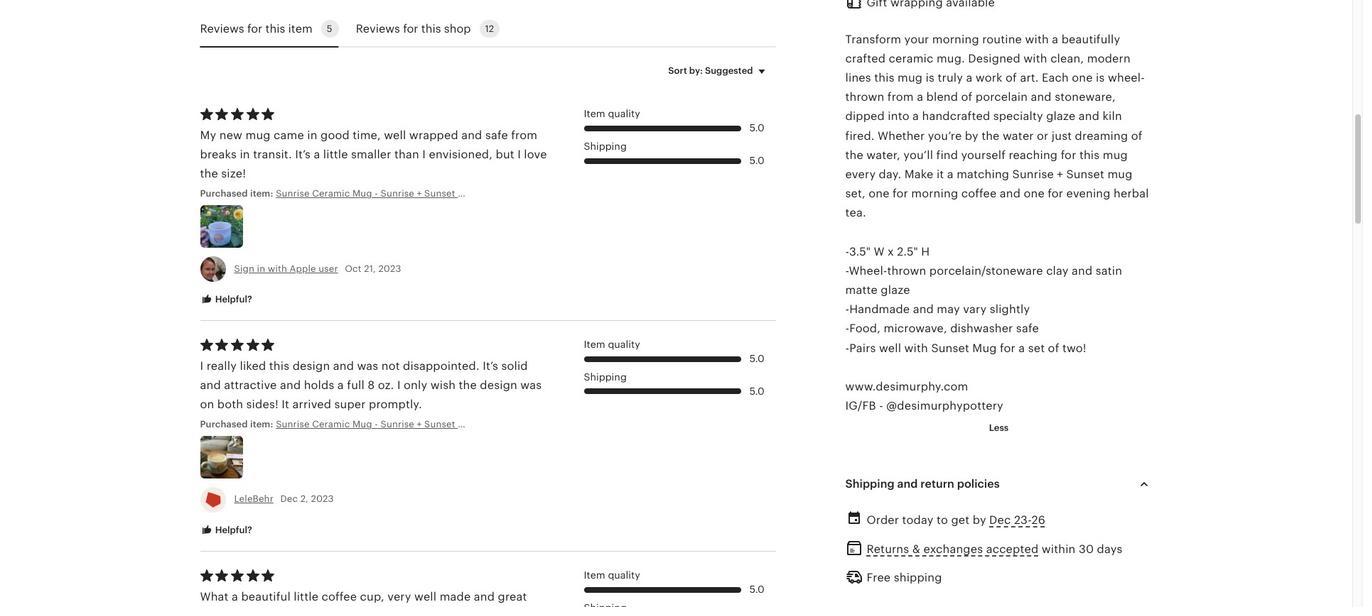 Task type: describe. For each thing, give the bounding box(es) containing it.
2 horizontal spatial well
[[879, 342, 901, 354]]

from inside transform your morning routine with a beautifully crafted ceramic mug. designed with clean, modern lines this mug is truly a work of art. each one is wheel- thrown from a blend of porcelain and stoneware, dipped into a handcrafted specialty glaze and kiln fired. whether you're by the water or just dreaming of the water, you'll find yourself reaching for this mug every day. make it a matching sunrise + sunset mug set, one for morning coffee and one for evening herbal tea.
[[888, 91, 914, 103]]

for left the item
[[247, 22, 262, 35]]

liked
[[240, 360, 266, 372]]

kiln
[[1103, 110, 1122, 123]]

ig/fb
[[845, 400, 876, 412]]

coffee inside transform your morning routine with a beautifully crafted ceramic mug. designed with clean, modern lines this mug is truly a work of art. each one is wheel- thrown from a blend of porcelain and stoneware, dipped into a handcrafted specialty glaze and kiln fired. whether you're by the water or just dreaming of the water, you'll find yourself reaching for this mug every day. make it a matching sunrise + sunset mug set, one for morning coffee and one for evening herbal tea.
[[961, 188, 997, 200]]

handmade
[[849, 304, 910, 316]]

a inside my new mug came in good time, well wrapped and safe from breaks in transit. it's a little smaller than i envisioned, but i love the size!
[[314, 149, 320, 161]]

2 is from the left
[[1096, 72, 1105, 84]]

mug
[[973, 342, 997, 354]]

days
[[1097, 544, 1123, 556]]

lines
[[845, 72, 871, 84]]

i left the really
[[200, 360, 203, 372]]

helpful? button for size!
[[189, 287, 263, 313]]

evening
[[1066, 188, 1111, 200]]

beautiful
[[241, 591, 291, 603]]

for left shop
[[403, 22, 418, 35]]

set
[[1028, 342, 1045, 354]]

for right "mug"
[[1000, 342, 1016, 354]]

- right ig/fb
[[879, 400, 883, 412]]

reviews for reviews for this item
[[200, 22, 244, 35]]

return
[[921, 478, 954, 490]]

view details of this review photo by sign in with apple user image
[[200, 205, 243, 248]]

wheel-
[[1108, 72, 1145, 84]]

every
[[845, 168, 876, 180]]

for down + at the top of page
[[1048, 188, 1063, 200]]

cup,
[[360, 591, 384, 603]]

two!
[[1062, 342, 1087, 354]]

of up the handcrafted
[[961, 91, 973, 103]]

the down 'fired.'
[[845, 149, 863, 161]]

thrown inside -wheel-thrown porcelain/stoneware clay and satin matte glaze
[[887, 265, 926, 277]]

purchased for both
[[200, 420, 248, 430]]

specialty
[[993, 110, 1043, 123]]

yourself
[[961, 149, 1006, 161]]

ig/fb - @desimurphypottery
[[845, 400, 1003, 412]]

item for i really liked this design and was not disappointed. it's solid and attractive and holds a full 8 oz. i only wish the design was on both sides! it arrived super promptly.
[[584, 339, 605, 351]]

oz.
[[378, 380, 394, 392]]

w
[[874, 246, 885, 258]]

and inside -wheel-thrown porcelain/stoneware clay and satin matte glaze
[[1072, 265, 1093, 277]]

3 5.0 from the top
[[750, 353, 764, 365]]

and up 'full'
[[333, 360, 354, 372]]

the inside my new mug came in good time, well wrapped and safe from breaks in transit. it's a little smaller than i envisioned, but i love the size!
[[200, 168, 218, 180]]

26
[[1032, 514, 1045, 526]]

lelebehr link
[[234, 494, 273, 505]]

ceramic
[[889, 52, 934, 65]]

helpful? for both
[[213, 525, 252, 536]]

order today to get by dec 23-26
[[867, 514, 1045, 526]]

just
[[1052, 130, 1072, 142]]

2 horizontal spatial in
[[307, 129, 317, 141]]

8
[[368, 380, 375, 392]]

23-
[[1014, 514, 1032, 526]]

art.
[[1020, 72, 1039, 84]]

0 vertical spatial was
[[357, 360, 378, 372]]

porcelain
[[976, 91, 1028, 103]]

routine
[[982, 33, 1022, 45]]

little inside my new mug came in good time, well wrapped and safe from breaks in transit. it's a little smaller than i envisioned, but i love the size!
[[323, 149, 348, 161]]

less button
[[978, 416, 1019, 442]]

work
[[976, 72, 1003, 84]]

1 vertical spatial by
[[973, 514, 986, 526]]

may
[[937, 304, 960, 316]]

with right routine
[[1025, 33, 1049, 45]]

2,
[[300, 494, 308, 505]]

it
[[282, 399, 289, 411]]

this right lines
[[874, 72, 895, 84]]

with left apple
[[268, 263, 287, 274]]

my
[[200, 129, 216, 141]]

-food, microwave, dishwasher safe
[[845, 323, 1039, 335]]

h
[[921, 246, 930, 258]]

handcrafted
[[922, 110, 990, 123]]

transform
[[845, 33, 901, 45]]

find
[[936, 149, 958, 161]]

very
[[388, 591, 411, 603]]

made
[[440, 591, 471, 603]]

sign
[[234, 263, 254, 274]]

&
[[912, 544, 920, 556]]

of left art.
[[1006, 72, 1017, 84]]

with down microwave,
[[904, 342, 928, 354]]

and up on
[[200, 380, 221, 392]]

herbal
[[1114, 188, 1149, 200]]

reviews for this item
[[200, 22, 313, 35]]

full
[[347, 380, 365, 392]]

thrown inside transform your morning routine with a beautifully crafted ceramic mug. designed with clean, modern lines this mug is truly a work of art. each one is wheel- thrown from a blend of porcelain and stoneware, dipped into a handcrafted specialty glaze and kiln fired. whether you're by the water or just dreaming of the water, you'll find yourself reaching for this mug every day. make it a matching sunrise + sunset mug set, one for morning coffee and one for evening herbal tea.
[[845, 91, 884, 103]]

tea.
[[845, 207, 866, 219]]

order
[[867, 514, 899, 526]]

this down dreaming
[[1080, 149, 1100, 161]]

a left blend
[[917, 91, 923, 103]]

and up microwave,
[[913, 304, 934, 316]]

sign in with apple user oct 21, 2023
[[234, 263, 401, 274]]

0 vertical spatial 2023
[[378, 263, 401, 274]]

21,
[[364, 263, 376, 274]]

time,
[[353, 129, 381, 141]]

3 quality from the top
[[608, 570, 640, 581]]

came
[[274, 129, 304, 141]]

i right but
[[518, 149, 521, 161]]

promptly.
[[369, 399, 422, 411]]

of right set
[[1048, 342, 1059, 354]]

5 5.0 from the top
[[750, 584, 764, 596]]

1 is from the left
[[926, 72, 935, 84]]

returns & exchanges accepted within 30 days
[[867, 544, 1123, 556]]

-handmade and may vary slightly
[[845, 304, 1030, 316]]

dishwasher
[[950, 323, 1013, 335]]

mug inside my new mug came in good time, well wrapped and safe from breaks in transit. it's a little smaller than i envisioned, but i love the size!
[[246, 129, 271, 141]]

fired.
[[845, 130, 875, 142]]

set,
[[845, 188, 866, 200]]

mug down ceramic
[[898, 72, 923, 84]]

dreaming
[[1075, 130, 1128, 142]]

from inside my new mug came in good time, well wrapped and safe from breaks in transit. it's a little smaller than i envisioned, but i love the size!
[[511, 129, 537, 141]]

sides!
[[246, 399, 279, 411]]

12
[[485, 24, 494, 34]]

2 vertical spatial in
[[257, 263, 265, 274]]

quality for i really liked this design and was not disappointed. it's solid and attractive and holds a full 8 oz. i only wish the design was on both sides! it arrived super promptly.
[[608, 339, 640, 351]]

returns
[[867, 544, 909, 556]]

a left set
[[1019, 342, 1025, 354]]

purchased item: for both
[[200, 420, 276, 430]]

and inside my new mug came in good time, well wrapped and safe from breaks in transit. it's a little smaller than i envisioned, but i love the size!
[[461, 129, 482, 141]]

free shipping
[[867, 572, 942, 584]]

matching
[[957, 168, 1009, 180]]

to
[[937, 514, 948, 526]]

0 vertical spatial morning
[[932, 33, 979, 45]]

water
[[1003, 130, 1034, 142]]

each
[[1042, 72, 1069, 84]]

great
[[498, 591, 527, 603]]

and up it
[[280, 380, 301, 392]]

size!
[[221, 168, 246, 180]]

3 item quality from the top
[[584, 570, 640, 581]]

returns & exchanges accepted button
[[867, 539, 1039, 560]]

0 horizontal spatial design
[[293, 360, 330, 372]]

shop
[[444, 22, 471, 35]]

you'll
[[904, 149, 933, 161]]

tab list containing reviews for this item
[[200, 12, 776, 48]]

reaching
[[1009, 149, 1058, 161]]

and down sunrise
[[1000, 188, 1021, 200]]

satin
[[1096, 265, 1122, 277]]

mug down dreaming
[[1103, 149, 1128, 161]]

- for food,
[[845, 323, 849, 335]]

user
[[319, 263, 338, 274]]

i right than
[[422, 149, 426, 161]]

- for wheel-
[[845, 265, 849, 277]]

item: for size!
[[250, 189, 273, 199]]

this left the item
[[265, 22, 285, 35]]

accepted
[[986, 544, 1039, 556]]

glaze inside transform your morning routine with a beautifully crafted ceramic mug. designed with clean, modern lines this mug is truly a work of art. each one is wheel- thrown from a blend of porcelain and stoneware, dipped into a handcrafted specialty glaze and kiln fired. whether you're by the water or just dreaming of the water, you'll find yourself reaching for this mug every day. make it a matching sunrise + sunset mug set, one for morning coffee and one for evening herbal tea.
[[1046, 110, 1076, 123]]

sign in with apple user link
[[234, 263, 338, 274]]

glaze inside -wheel-thrown porcelain/stoneware clay and satin matte glaze
[[881, 284, 910, 296]]



Task type: vqa. For each thing, say whether or not it's contained in the screenshot.
-
yes



Task type: locate. For each thing, give the bounding box(es) containing it.
1 horizontal spatial glaze
[[1046, 110, 1076, 123]]

1 horizontal spatial well
[[414, 591, 437, 603]]

coffee down matching
[[961, 188, 997, 200]]

1 helpful? from the top
[[213, 294, 252, 305]]

2 item from the top
[[584, 339, 605, 351]]

it's inside "i really liked this design and was not disappointed. it's solid and attractive and holds a full 8 oz. i only wish the design was on both sides! it arrived super promptly."
[[483, 360, 498, 372]]

morning up mug.
[[932, 33, 979, 45]]

glaze up just
[[1046, 110, 1076, 123]]

0 horizontal spatial it's
[[295, 149, 311, 161]]

- for handmade
[[845, 304, 849, 316]]

view details of this review photo by lelebehr image
[[200, 436, 243, 479]]

1 item from the top
[[584, 108, 605, 120]]

and left return
[[897, 478, 918, 490]]

1 vertical spatial dec
[[989, 514, 1011, 526]]

1 horizontal spatial one
[[1024, 188, 1045, 200]]

a left 'full'
[[337, 380, 344, 392]]

holds
[[304, 380, 334, 392]]

sunset up evening
[[1066, 168, 1104, 180]]

1 horizontal spatial coffee
[[961, 188, 997, 200]]

and up envisioned,
[[461, 129, 482, 141]]

- up wheel-
[[845, 246, 849, 258]]

slightly
[[990, 304, 1030, 316]]

of right dreaming
[[1131, 130, 1143, 142]]

0 horizontal spatial little
[[294, 591, 318, 603]]

purchased item: for size!
[[200, 189, 276, 199]]

one
[[1072, 72, 1093, 84], [869, 188, 890, 200], [1024, 188, 1045, 200]]

2023 right 21,
[[378, 263, 401, 274]]

or
[[1037, 130, 1049, 142]]

1 vertical spatial design
[[480, 380, 517, 392]]

1 vertical spatial from
[[511, 129, 537, 141]]

dipped
[[845, 110, 885, 123]]

and right clay
[[1072, 265, 1093, 277]]

1 5.0 from the top
[[750, 122, 764, 134]]

2 helpful? from the top
[[213, 525, 252, 536]]

helpful? button down sign on the left of page
[[189, 287, 263, 313]]

but
[[496, 149, 514, 161]]

this
[[265, 22, 285, 35], [421, 22, 441, 35], [874, 72, 895, 84], [1080, 149, 1100, 161], [269, 360, 289, 372]]

2 item: from the top
[[250, 420, 273, 430]]

0 vertical spatial purchased item:
[[200, 189, 276, 199]]

2 reviews from the left
[[356, 22, 400, 35]]

5
[[327, 24, 332, 34]]

0 horizontal spatial coffee
[[322, 591, 357, 603]]

1 item: from the top
[[250, 189, 273, 199]]

a right truly
[[966, 72, 973, 84]]

the
[[982, 130, 1000, 142], [845, 149, 863, 161], [200, 168, 218, 180], [459, 380, 477, 392]]

well right very
[[414, 591, 437, 603]]

2 5.0 from the top
[[750, 155, 764, 166]]

oct
[[345, 263, 361, 274]]

morning down it
[[911, 188, 958, 200]]

0 vertical spatial by
[[965, 130, 978, 142]]

transit.
[[253, 149, 292, 161]]

30
[[1079, 544, 1094, 556]]

1 reviews from the left
[[200, 22, 244, 35]]

modern
[[1087, 52, 1131, 65]]

matte
[[845, 284, 878, 296]]

0 vertical spatial item
[[584, 108, 605, 120]]

smaller
[[351, 149, 391, 161]]

2023 right 2,
[[311, 494, 334, 505]]

item
[[584, 108, 605, 120], [584, 339, 605, 351], [584, 570, 605, 581]]

1 horizontal spatial from
[[888, 91, 914, 103]]

2 purchased item: from the top
[[200, 420, 276, 430]]

purchased for size!
[[200, 189, 248, 199]]

you're
[[928, 130, 962, 142]]

0 vertical spatial safe
[[485, 129, 508, 141]]

0 horizontal spatial was
[[357, 360, 378, 372]]

this left shop
[[421, 22, 441, 35]]

0 horizontal spatial 2023
[[311, 494, 334, 505]]

i right oz.
[[397, 380, 401, 392]]

well right pairs
[[879, 342, 901, 354]]

1 vertical spatial purchased
[[200, 420, 248, 430]]

a
[[1052, 33, 1058, 45], [966, 72, 973, 84], [917, 91, 923, 103], [913, 110, 919, 123], [314, 149, 320, 161], [947, 168, 954, 180], [1019, 342, 1025, 354], [337, 380, 344, 392], [232, 591, 238, 603]]

0 vertical spatial coffee
[[961, 188, 997, 200]]

the up 'yourself'
[[982, 130, 1000, 142]]

helpful? for size!
[[213, 294, 252, 305]]

1 vertical spatial thrown
[[887, 265, 926, 277]]

0 vertical spatial helpful?
[[213, 294, 252, 305]]

by up 'yourself'
[[965, 130, 978, 142]]

1 horizontal spatial design
[[480, 380, 517, 392]]

-
[[845, 246, 849, 258], [845, 265, 849, 277], [845, 304, 849, 316], [845, 323, 849, 335], [845, 342, 849, 354], [879, 400, 883, 412]]

2 quality from the top
[[608, 339, 640, 351]]

tab list
[[200, 12, 776, 48]]

- up pairs
[[845, 323, 849, 335]]

solid
[[501, 360, 528, 372]]

2 helpful? button from the top
[[189, 518, 263, 544]]

a inside "i really liked this design and was not disappointed. it's solid and attractive and holds a full 8 oz. i only wish the design was on both sides! it arrived super promptly."
[[337, 380, 344, 392]]

0 vertical spatial item quality
[[584, 108, 640, 120]]

1 vertical spatial well
[[879, 342, 901, 354]]

by inside transform your morning routine with a beautifully crafted ceramic mug. designed with clean, modern lines this mug is truly a work of art. each one is wheel- thrown from a blend of porcelain and stoneware, dipped into a handcrafted specialty glaze and kiln fired. whether you're by the water or just dreaming of the water, you'll find yourself reaching for this mug every day. make it a matching sunrise + sunset mug set, one for morning coffee and one for evening herbal tea.
[[965, 130, 978, 142]]

1 horizontal spatial little
[[323, 149, 348, 161]]

0 vertical spatial purchased
[[200, 189, 248, 199]]

2 vertical spatial shipping
[[845, 478, 895, 490]]

dec left 23-
[[989, 514, 1011, 526]]

0 horizontal spatial dec
[[280, 494, 298, 505]]

well inside the what a beautiful little coffee cup, very well made and great
[[414, 591, 437, 603]]

this inside "i really liked this design and was not disappointed. it's solid and attractive and holds a full 8 oz. i only wish the design was on both sides! it arrived super promptly."
[[269, 360, 289, 372]]

1 horizontal spatial reviews
[[356, 22, 400, 35]]

it's down "came"
[[295, 149, 311, 161]]

really
[[207, 360, 237, 372]]

0 horizontal spatial in
[[240, 149, 250, 161]]

0 horizontal spatial thrown
[[845, 91, 884, 103]]

mug.
[[937, 52, 965, 65]]

-3.5" w x 2.5" h
[[845, 246, 930, 258]]

and down stoneware,
[[1079, 110, 1100, 123]]

was down solid
[[520, 380, 542, 392]]

0 vertical spatial helpful? button
[[189, 287, 263, 313]]

lelebehr dec 2, 2023
[[234, 494, 334, 505]]

less
[[989, 423, 1009, 434]]

from up "love"
[[511, 129, 537, 141]]

safe up but
[[485, 129, 508, 141]]

helpful? down the lelebehr
[[213, 525, 252, 536]]

wish
[[430, 380, 456, 392]]

in up size!
[[240, 149, 250, 161]]

item: for both
[[250, 420, 273, 430]]

0 horizontal spatial sunset
[[931, 342, 969, 354]]

1 vertical spatial item:
[[250, 420, 273, 430]]

2 vertical spatial item quality
[[584, 570, 640, 581]]

helpful? button for both
[[189, 518, 263, 544]]

for down just
[[1061, 149, 1076, 161]]

from up into at the top right of the page
[[888, 91, 914, 103]]

1 horizontal spatial is
[[1096, 72, 1105, 84]]

sunrise
[[1012, 168, 1054, 180]]

0 vertical spatial well
[[384, 129, 406, 141]]

1 vertical spatial morning
[[911, 188, 958, 200]]

- for 3.5"
[[845, 246, 849, 258]]

1 horizontal spatial sunset
[[1066, 168, 1104, 180]]

0 vertical spatial it's
[[295, 149, 311, 161]]

item quality
[[584, 108, 640, 120], [584, 339, 640, 351], [584, 570, 640, 581]]

4 5.0 from the top
[[750, 386, 764, 397]]

- up matte
[[845, 265, 849, 277]]

0 vertical spatial dec
[[280, 494, 298, 505]]

1 item quality from the top
[[584, 108, 640, 120]]

2 vertical spatial well
[[414, 591, 437, 603]]

0 horizontal spatial from
[[511, 129, 537, 141]]

1 vertical spatial 2023
[[311, 494, 334, 505]]

shipping
[[894, 572, 942, 584]]

1 horizontal spatial was
[[520, 380, 542, 392]]

1 vertical spatial shipping
[[584, 372, 627, 383]]

a right into at the top right of the page
[[913, 110, 919, 123]]

0 vertical spatial shipping
[[584, 141, 627, 152]]

safe up set
[[1016, 323, 1039, 335]]

purchased
[[200, 189, 248, 199], [200, 420, 248, 430]]

design down solid
[[480, 380, 517, 392]]

purchased down size!
[[200, 189, 248, 199]]

- for pairs
[[845, 342, 849, 354]]

coffee left cup,
[[322, 591, 357, 603]]

with
[[1025, 33, 1049, 45], [1024, 52, 1047, 65], [268, 263, 287, 274], [904, 342, 928, 354]]

little down good
[[323, 149, 348, 161]]

0 horizontal spatial one
[[869, 188, 890, 200]]

the inside "i really liked this design and was not disappointed. it's solid and attractive and holds a full 8 oz. i only wish the design was on both sides! it arrived super promptly."
[[459, 380, 477, 392]]

is
[[926, 72, 935, 84], [1096, 72, 1105, 84]]

and
[[1031, 91, 1052, 103], [1079, 110, 1100, 123], [461, 129, 482, 141], [1000, 188, 1021, 200], [1072, 265, 1093, 277], [913, 304, 934, 316], [333, 360, 354, 372], [200, 380, 221, 392], [280, 380, 301, 392], [897, 478, 918, 490], [474, 591, 495, 603]]

a right it
[[947, 168, 954, 180]]

1 vertical spatial purchased item:
[[200, 420, 276, 430]]

1 vertical spatial it's
[[483, 360, 498, 372]]

and down art.
[[1031, 91, 1052, 103]]

by right "get"
[[973, 514, 986, 526]]

purchased down both
[[200, 420, 248, 430]]

a up "clean,"
[[1052, 33, 1058, 45]]

0 vertical spatial design
[[293, 360, 330, 372]]

3.5"
[[849, 246, 871, 258]]

0 vertical spatial thrown
[[845, 91, 884, 103]]

designed
[[968, 52, 1021, 65]]

and inside the what a beautiful little coffee cup, very well made and great
[[474, 591, 495, 603]]

dec 23-26 button
[[989, 510, 1045, 531]]

1 vertical spatial quality
[[608, 339, 640, 351]]

well up than
[[384, 129, 406, 141]]

it's inside my new mug came in good time, well wrapped and safe from breaks in transit. it's a little smaller than i envisioned, but i love the size!
[[295, 149, 311, 161]]

1 vertical spatial helpful?
[[213, 525, 252, 536]]

2023
[[378, 263, 401, 274], [311, 494, 334, 505]]

suggested
[[705, 66, 753, 76]]

0 vertical spatial little
[[323, 149, 348, 161]]

what
[[200, 591, 229, 603]]

item: down transit.
[[250, 189, 273, 199]]

day.
[[879, 168, 901, 180]]

safe inside my new mug came in good time, well wrapped and safe from breaks in transit. it's a little smaller than i envisioned, but i love the size!
[[485, 129, 508, 141]]

thrown down 2.5"
[[887, 265, 926, 277]]

dec
[[280, 494, 298, 505], [989, 514, 1011, 526]]

of
[[1006, 72, 1017, 84], [961, 91, 973, 103], [1131, 130, 1143, 142], [1048, 342, 1059, 354]]

mug up transit.
[[246, 129, 271, 141]]

0 vertical spatial in
[[307, 129, 317, 141]]

shipping inside shipping and return policies dropdown button
[[845, 478, 895, 490]]

this right liked
[[269, 360, 289, 372]]

your
[[904, 33, 929, 45]]

well inside my new mug came in good time, well wrapped and safe from breaks in transit. it's a little smaller than i envisioned, but i love the size!
[[384, 129, 406, 141]]

2 item quality from the top
[[584, 339, 640, 351]]

today
[[902, 514, 934, 526]]

item for my new mug came in good time, well wrapped and safe from breaks in transit. it's a little smaller than i envisioned, but i love the size!
[[584, 108, 605, 120]]

is down modern
[[1096, 72, 1105, 84]]

1 purchased item: from the top
[[200, 189, 276, 199]]

helpful? down sign on the left of page
[[213, 294, 252, 305]]

both
[[217, 399, 243, 411]]

1 vertical spatial sunset
[[931, 342, 969, 354]]

item
[[288, 22, 313, 35]]

crafted
[[845, 52, 886, 65]]

1 vertical spatial in
[[240, 149, 250, 161]]

love
[[524, 149, 547, 161]]

item: down sides!
[[250, 420, 273, 430]]

1 helpful? button from the top
[[189, 287, 263, 313]]

dec left 2,
[[280, 494, 298, 505]]

one up stoneware,
[[1072, 72, 1093, 84]]

with up art.
[[1024, 52, 1047, 65]]

quality for my new mug came in good time, well wrapped and safe from breaks in transit. it's a little smaller than i envisioned, but i love the size!
[[608, 108, 640, 120]]

5.0
[[750, 122, 764, 134], [750, 155, 764, 166], [750, 353, 764, 365], [750, 386, 764, 397], [750, 584, 764, 596]]

- inside -wheel-thrown porcelain/stoneware clay and satin matte glaze
[[845, 265, 849, 277]]

shipping for love
[[584, 141, 627, 152]]

little inside the what a beautiful little coffee cup, very well made and great
[[294, 591, 318, 603]]

x
[[888, 246, 894, 258]]

the down breaks
[[200, 168, 218, 180]]

shipping for was
[[584, 372, 627, 383]]

shipping and return policies button
[[833, 467, 1165, 501]]

reviews for reviews for this shop
[[356, 22, 400, 35]]

coffee inside the what a beautiful little coffee cup, very well made and great
[[322, 591, 357, 603]]

@desimurphypottery
[[887, 400, 1003, 412]]

0 vertical spatial item:
[[250, 189, 273, 199]]

a right transit.
[[314, 149, 320, 161]]

stoneware,
[[1055, 91, 1116, 103]]

glaze up handmade
[[881, 284, 910, 296]]

purchased item: down both
[[200, 420, 276, 430]]

purchased item: down size!
[[200, 189, 276, 199]]

0 horizontal spatial reviews
[[200, 22, 244, 35]]

design up holds
[[293, 360, 330, 372]]

1 vertical spatial was
[[520, 380, 542, 392]]

- down food,
[[845, 342, 849, 354]]

-wheel-thrown porcelain/stoneware clay and satin matte glaze
[[845, 265, 1122, 296]]

and left 'great'
[[474, 591, 495, 603]]

in right sign on the left of page
[[257, 263, 265, 274]]

the right wish
[[459, 380, 477, 392]]

0 vertical spatial sunset
[[1066, 168, 1104, 180]]

1 vertical spatial little
[[294, 591, 318, 603]]

1 horizontal spatial thrown
[[887, 265, 926, 277]]

a right what
[[232, 591, 238, 603]]

make
[[905, 168, 934, 180]]

1 vertical spatial item
[[584, 339, 605, 351]]

clay
[[1046, 265, 1069, 277]]

for down day.
[[893, 188, 908, 200]]

little
[[323, 149, 348, 161], [294, 591, 318, 603]]

mug up herbal
[[1108, 168, 1133, 180]]

1 horizontal spatial 2023
[[378, 263, 401, 274]]

1 quality from the top
[[608, 108, 640, 120]]

1 vertical spatial glaze
[[881, 284, 910, 296]]

a inside the what a beautiful little coffee cup, very well made and great
[[232, 591, 238, 603]]

1 vertical spatial item quality
[[584, 339, 640, 351]]

2 purchased from the top
[[200, 420, 248, 430]]

was
[[357, 360, 378, 372], [520, 380, 542, 392]]

disappointed.
[[403, 360, 480, 372]]

3 item from the top
[[584, 570, 605, 581]]

sort by: suggested
[[668, 66, 753, 76]]

is left truly
[[926, 72, 935, 84]]

free
[[867, 572, 891, 584]]

1 horizontal spatial in
[[257, 263, 265, 274]]

1 horizontal spatial safe
[[1016, 323, 1039, 335]]

sunset down -food, microwave, dishwasher safe
[[931, 342, 969, 354]]

1 horizontal spatial it's
[[483, 360, 498, 372]]

sunset inside transform your morning routine with a beautifully crafted ceramic mug. designed with clean, modern lines this mug is truly a work of art. each one is wheel- thrown from a blend of porcelain and stoneware, dipped into a handcrafted specialty glaze and kiln fired. whether you're by the water or just dreaming of the water, you'll find yourself reaching for this mug every day. make it a matching sunrise + sunset mug set, one for morning coffee and one for evening herbal tea.
[[1066, 168, 1104, 180]]

2 vertical spatial item
[[584, 570, 605, 581]]

0 vertical spatial quality
[[608, 108, 640, 120]]

0 vertical spatial from
[[888, 91, 914, 103]]

2 horizontal spatial one
[[1072, 72, 1093, 84]]

was up "8"
[[357, 360, 378, 372]]

shipping
[[584, 141, 627, 152], [584, 372, 627, 383], [845, 478, 895, 490]]

whether
[[878, 130, 925, 142]]

new
[[219, 129, 242, 141]]

0 horizontal spatial glaze
[[881, 284, 910, 296]]

well for safe
[[384, 129, 406, 141]]

1 horizontal spatial dec
[[989, 514, 1011, 526]]

it
[[937, 168, 944, 180]]

1 vertical spatial coffee
[[322, 591, 357, 603]]

0 horizontal spatial is
[[926, 72, 935, 84]]

2 vertical spatial quality
[[608, 570, 640, 581]]

thrown up dipped
[[845, 91, 884, 103]]

reviews for this shop
[[356, 22, 471, 35]]

clean,
[[1051, 52, 1084, 65]]

1 vertical spatial helpful? button
[[189, 518, 263, 544]]

breaks
[[200, 149, 237, 161]]

and inside shipping and return policies dropdown button
[[897, 478, 918, 490]]

super
[[334, 399, 366, 411]]

little right beautiful
[[294, 591, 318, 603]]

item quality for my new mug came in good time, well wrapped and safe from breaks in transit. it's a little smaller than i envisioned, but i love the size!
[[584, 108, 640, 120]]

1 purchased from the top
[[200, 189, 248, 199]]

helpful? button down the lelebehr
[[189, 518, 263, 544]]

well for great
[[414, 591, 437, 603]]

transform your morning routine with a beautifully crafted ceramic mug. designed with clean, modern lines this mug is truly a work of art. each one is wheel- thrown from a blend of porcelain and stoneware, dipped into a handcrafted specialty glaze and kiln fired. whether you're by the water or just dreaming of the water, you'll find yourself reaching for this mug every day. make it a matching sunrise + sunset mug set, one for morning coffee and one for evening herbal tea.
[[845, 33, 1149, 219]]

1 vertical spatial safe
[[1016, 323, 1039, 335]]

item:
[[250, 189, 273, 199], [250, 420, 273, 430]]

0 horizontal spatial safe
[[485, 129, 508, 141]]

beautifully
[[1062, 33, 1120, 45]]

one down day.
[[869, 188, 890, 200]]

- down matte
[[845, 304, 849, 316]]

0 vertical spatial glaze
[[1046, 110, 1076, 123]]

0 horizontal spatial well
[[384, 129, 406, 141]]

item quality for i really liked this design and was not disappointed. it's solid and attractive and holds a full 8 oz. i only wish the design was on both sides! it arrived super promptly.
[[584, 339, 640, 351]]



